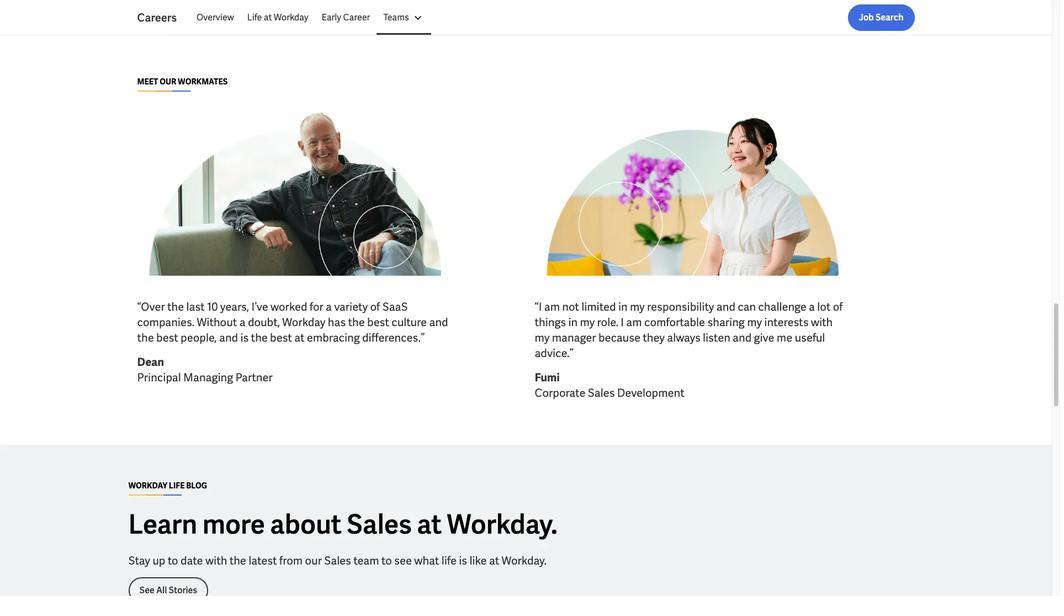 Task type: vqa. For each thing, say whether or not it's contained in the screenshot.
Investment
no



Task type: locate. For each thing, give the bounding box(es) containing it.
1 vertical spatial workday.
[[502, 554, 547, 568]]

"i am not limited in my responsibility and can challenge a lot of things in my role. i am comfortable sharing my interests with my manager because they always listen and give me useful advice."
[[535, 300, 843, 360]]

see all stories
[[139, 585, 197, 596]]

sales right our
[[324, 554, 351, 568]]

0 vertical spatial life
[[247, 12, 262, 23]]

life right overview
[[247, 12, 262, 23]]

sales inside fumi corporate sales development
[[588, 386, 615, 400]]

job search link
[[848, 4, 915, 31]]

0 horizontal spatial with
[[205, 554, 227, 568]]

early
[[322, 12, 341, 23]]

life inside life at workday link
[[247, 12, 262, 23]]

with down lot
[[811, 315, 833, 330]]

my down things
[[535, 331, 550, 345]]

1 to from the left
[[168, 554, 178, 568]]

careers
[[206, 2, 238, 13], [137, 10, 177, 25]]

best down doubt,
[[270, 331, 292, 345]]

list containing overview
[[190, 4, 915, 31]]

variety
[[334, 300, 368, 314]]

"over the last 10 years, i've worked for a variety of saas companies. without a doubt, workday has the best culture and the best people, and is the best at embracing differences."
[[137, 300, 448, 345]]

more
[[202, 507, 265, 542]]

sales right corporate
[[588, 386, 615, 400]]

sales up team
[[347, 507, 412, 542]]

me
[[777, 331, 792, 345]]

1 horizontal spatial of
[[833, 300, 843, 314]]

list
[[190, 4, 915, 31]]

i've
[[251, 300, 268, 314]]

is right the life
[[459, 554, 467, 568]]

am right "i
[[544, 300, 560, 314]]

a right for
[[326, 300, 332, 314]]

at inside "over the last 10 years, i've worked for a variety of saas companies. without a doubt, workday has the best culture and the best people, and is the best at embracing differences."
[[294, 331, 305, 345]]

0 horizontal spatial careers
[[137, 10, 177, 25]]

0 horizontal spatial is
[[240, 331, 249, 345]]

workday. right 'like'
[[502, 554, 547, 568]]

0 horizontal spatial of
[[370, 300, 380, 314]]

a
[[326, 300, 332, 314], [809, 300, 815, 314], [239, 315, 246, 330]]

see
[[139, 585, 154, 596]]

to
[[168, 554, 178, 568], [381, 554, 392, 568]]

explore
[[137, 2, 167, 13]]

at right overview
[[264, 12, 272, 23]]

with inside '"i am not limited in my responsibility and can challenge a lot of things in my role. i am comfortable sharing my interests with my manager because they always listen and give me useful advice."'
[[811, 315, 833, 330]]

like
[[470, 554, 487, 568]]

life at workday
[[247, 12, 308, 23]]

workday inside "over the last 10 years, i've worked for a variety of saas companies. without a doubt, workday has the best culture and the best people, and is the best at embracing differences."
[[282, 315, 326, 330]]

meet
[[137, 77, 158, 87]]

without
[[197, 315, 237, 330]]

the left "latest"
[[229, 554, 246, 568]]

partner
[[236, 370, 273, 385]]

best down companies.
[[156, 331, 178, 345]]

am right i
[[626, 315, 642, 330]]

workday inside explore workday careers link
[[169, 2, 204, 13]]

because
[[598, 331, 641, 345]]

1 horizontal spatial to
[[381, 554, 392, 568]]

0 horizontal spatial am
[[544, 300, 560, 314]]

responsibility
[[647, 300, 714, 314]]

i
[[621, 315, 624, 330]]

best
[[367, 315, 389, 330], [156, 331, 178, 345], [270, 331, 292, 345]]

1 horizontal spatial life
[[247, 12, 262, 23]]

principal
[[137, 370, 181, 385]]

0 horizontal spatial life
[[169, 481, 185, 491]]

they
[[643, 331, 665, 345]]

advice."
[[535, 346, 574, 360]]

best up differences."
[[367, 315, 389, 330]]

workday.
[[447, 507, 558, 542], [502, 554, 547, 568]]

workday. up 'like'
[[447, 507, 558, 542]]

job
[[859, 12, 874, 23]]

and
[[717, 300, 735, 314], [429, 315, 448, 330], [219, 331, 238, 345], [733, 331, 752, 345]]

at down worked
[[294, 331, 305, 345]]

my down limited
[[580, 315, 595, 330]]

to right up
[[168, 554, 178, 568]]

1 vertical spatial is
[[459, 554, 467, 568]]

image of workmate dean who is a principal managing partner image
[[137, 105, 451, 282]]

life left blog
[[169, 481, 185, 491]]

search
[[876, 12, 904, 23]]

of
[[370, 300, 380, 314], [833, 300, 843, 314]]

1 horizontal spatial careers
[[206, 2, 238, 13]]

my
[[630, 300, 645, 314], [580, 315, 595, 330], [747, 315, 762, 330], [535, 331, 550, 345]]

my up they
[[630, 300, 645, 314]]

"over
[[137, 300, 165, 314]]

1 horizontal spatial is
[[459, 554, 467, 568]]

1 horizontal spatial best
[[270, 331, 292, 345]]

in up i
[[618, 300, 628, 314]]

overview
[[197, 12, 234, 23]]

and up sharing
[[717, 300, 735, 314]]

1 vertical spatial am
[[626, 315, 642, 330]]

to left see
[[381, 554, 392, 568]]

always
[[667, 331, 701, 345]]

1 vertical spatial in
[[568, 315, 578, 330]]

is down doubt,
[[240, 331, 249, 345]]

0 vertical spatial is
[[240, 331, 249, 345]]

stories
[[169, 585, 197, 596]]

of left saas on the left of the page
[[370, 300, 380, 314]]

has
[[328, 315, 346, 330]]

of right lot
[[833, 300, 843, 314]]

menu
[[190, 4, 431, 31]]

0 vertical spatial sales
[[588, 386, 615, 400]]

2 of from the left
[[833, 300, 843, 314]]

am
[[544, 300, 560, 314], [626, 315, 642, 330]]

early career
[[322, 12, 370, 23]]

a left lot
[[809, 300, 815, 314]]

1 horizontal spatial a
[[326, 300, 332, 314]]

0 horizontal spatial to
[[168, 554, 178, 568]]

life
[[247, 12, 262, 23], [169, 481, 185, 491]]

is
[[240, 331, 249, 345], [459, 554, 467, 568]]

image of workmate fumi who is in customer sales development image
[[535, 105, 848, 282]]

overview link
[[190, 4, 241, 31]]

what
[[414, 554, 439, 568]]

0 horizontal spatial best
[[156, 331, 178, 345]]

stay
[[128, 554, 150, 568]]

things
[[535, 315, 566, 330]]

0 vertical spatial in
[[618, 300, 628, 314]]

1 horizontal spatial in
[[618, 300, 628, 314]]

at
[[264, 12, 272, 23], [294, 331, 305, 345], [417, 507, 442, 542], [489, 554, 499, 568]]

1 horizontal spatial with
[[811, 315, 833, 330]]

2 vertical spatial sales
[[324, 554, 351, 568]]

useful
[[795, 331, 825, 345]]

fumi corporate sales development
[[535, 370, 685, 400]]

role.
[[597, 315, 618, 330]]

years,
[[220, 300, 249, 314]]

with right date
[[205, 554, 227, 568]]

1 of from the left
[[370, 300, 380, 314]]

in
[[618, 300, 628, 314], [568, 315, 578, 330]]

sharing
[[708, 315, 745, 330]]

about
[[270, 507, 342, 542]]

challenge
[[758, 300, 807, 314]]

1 vertical spatial life
[[169, 481, 185, 491]]

see all stories link
[[128, 577, 208, 596]]

at up what
[[417, 507, 442, 542]]

life
[[442, 554, 457, 568]]

a down "years,"
[[239, 315, 246, 330]]

2 horizontal spatial a
[[809, 300, 815, 314]]

see
[[394, 554, 412, 568]]

0 vertical spatial am
[[544, 300, 560, 314]]

workday
[[169, 2, 204, 13], [274, 12, 308, 23], [282, 315, 326, 330], [128, 481, 167, 491]]

10
[[207, 300, 218, 314]]

0 vertical spatial with
[[811, 315, 833, 330]]

with
[[811, 315, 833, 330], [205, 554, 227, 568]]

in up manager
[[568, 315, 578, 330]]



Task type: describe. For each thing, give the bounding box(es) containing it.
last
[[186, 300, 205, 314]]

learn
[[128, 507, 197, 542]]

0 vertical spatial workday.
[[447, 507, 558, 542]]

up
[[152, 554, 165, 568]]

comfortable
[[644, 315, 705, 330]]

worked
[[271, 300, 307, 314]]

and left give
[[733, 331, 752, 345]]

explore workday careers link
[[137, 1, 238, 15]]

the up companies.
[[167, 300, 184, 314]]

team
[[354, 554, 379, 568]]

development
[[617, 386, 685, 400]]

date
[[181, 554, 203, 568]]

is inside "over the last 10 years, i've worked for a variety of saas companies. without a doubt, workday has the best culture and the best people, and is the best at embracing differences."
[[240, 331, 249, 345]]

the down variety
[[348, 315, 365, 330]]

at right 'like'
[[489, 554, 499, 568]]

doubt,
[[248, 315, 280, 330]]

give
[[754, 331, 774, 345]]

not
[[562, 300, 579, 314]]

interests
[[764, 315, 809, 330]]

our
[[305, 554, 322, 568]]

of inside '"i am not limited in my responsibility and can challenge a lot of things in my role. i am comfortable sharing my interests with my manager because they always listen and give me useful advice."'
[[833, 300, 843, 314]]

listen
[[703, 331, 730, 345]]

menu containing overview
[[190, 4, 431, 31]]

blog
[[186, 481, 207, 491]]

can
[[738, 300, 756, 314]]

manager
[[552, 331, 596, 345]]

managing
[[183, 370, 233, 385]]

stay up to date with the latest from our sales team to see what life is like at workday.
[[128, 554, 547, 568]]

and down without
[[219, 331, 238, 345]]

workday life blog
[[128, 481, 207, 491]]

people,
[[181, 331, 217, 345]]

from
[[279, 554, 303, 568]]

learn more about sales at workday.
[[128, 507, 558, 542]]

teams
[[383, 12, 409, 23]]

differences."
[[362, 331, 425, 345]]

job search
[[859, 12, 904, 23]]

2 to from the left
[[381, 554, 392, 568]]

lot
[[817, 300, 831, 314]]

my down can
[[747, 315, 762, 330]]

embracing
[[307, 331, 360, 345]]

limited
[[582, 300, 616, 314]]

all
[[156, 585, 167, 596]]

for
[[310, 300, 323, 314]]

of inside "over the last 10 years, i've worked for a variety of saas companies. without a doubt, workday has the best culture and the best people, and is the best at embracing differences."
[[370, 300, 380, 314]]

saas
[[382, 300, 408, 314]]

a inside '"i am not limited in my responsibility and can challenge a lot of things in my role. i am comfortable sharing my interests with my manager because they always listen and give me useful advice."'
[[809, 300, 815, 314]]

careers link
[[137, 10, 190, 25]]

early career link
[[315, 4, 377, 31]]

meet our workmates
[[137, 77, 228, 87]]

2 horizontal spatial best
[[367, 315, 389, 330]]

life at workday link
[[241, 4, 315, 31]]

the up dean
[[137, 331, 154, 345]]

fumi
[[535, 370, 560, 385]]

1 horizontal spatial am
[[626, 315, 642, 330]]

explore workday careers
[[137, 2, 238, 13]]

our
[[160, 77, 176, 87]]

culture
[[392, 315, 427, 330]]

corporate
[[535, 386, 586, 400]]

workmates
[[178, 77, 228, 87]]

the down doubt,
[[251, 331, 268, 345]]

and right culture
[[429, 315, 448, 330]]

"i
[[535, 300, 542, 314]]

career
[[343, 12, 370, 23]]

companies.
[[137, 315, 195, 330]]

latest
[[249, 554, 277, 568]]

teams button
[[377, 4, 431, 31]]

workday inside life at workday link
[[274, 12, 308, 23]]

1 vertical spatial with
[[205, 554, 227, 568]]

1 vertical spatial sales
[[347, 507, 412, 542]]

dean principal managing partner
[[137, 355, 273, 385]]

dean
[[137, 355, 164, 369]]

0 horizontal spatial a
[[239, 315, 246, 330]]

0 horizontal spatial in
[[568, 315, 578, 330]]



